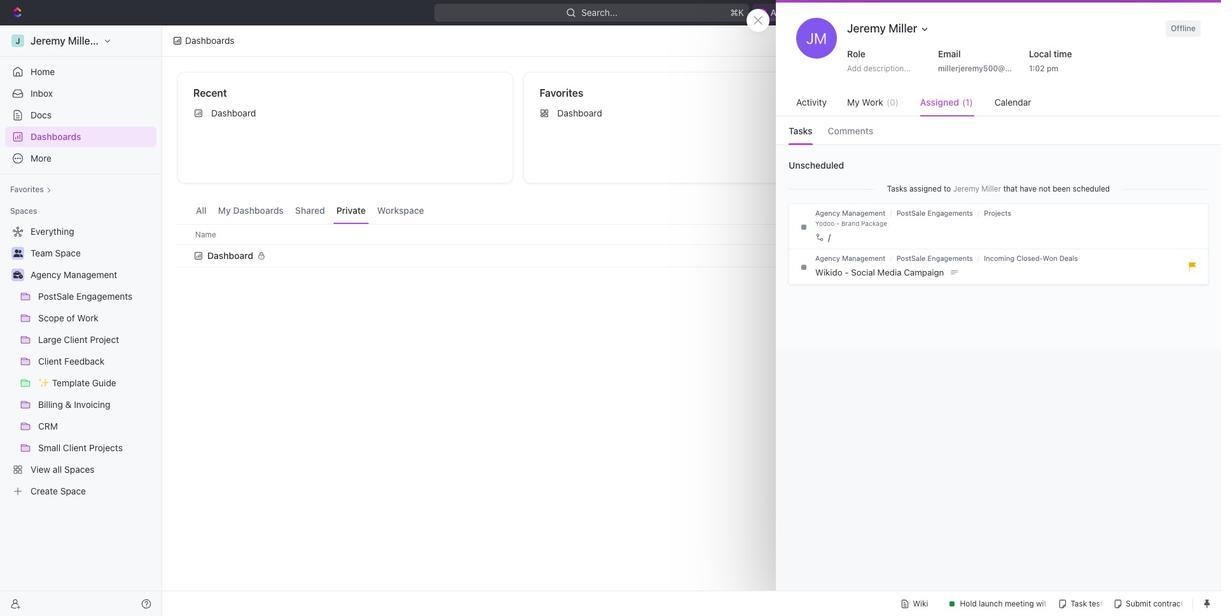 Task type: vqa. For each thing, say whether or not it's contained in the screenshot.
pizza slice icon on the left of the page
no



Task type: locate. For each thing, give the bounding box(es) containing it.
column header
[[879, 224, 981, 245], [981, 224, 1083, 245], [1083, 224, 1184, 245]]

0 vertical spatial tasks
[[789, 125, 813, 136]]

0 horizontal spatial jeremy
[[31, 35, 65, 46]]

0 vertical spatial spaces
[[10, 206, 37, 216]]

client feedback link
[[38, 351, 154, 372]]

postsale engagements link down assigned
[[897, 209, 974, 217]]

1 vertical spatial management
[[843, 254, 886, 262]]

dashboard link for favorites
[[535, 103, 854, 123]]

0 horizontal spatial spaces
[[10, 206, 37, 216]]

agency up wikido
[[816, 254, 841, 262]]

dashboards up recent
[[185, 35, 235, 46]]

crm
[[38, 421, 58, 431]]

1 horizontal spatial jeremy miller, , element
[[1094, 248, 1109, 263]]

space for team space
[[55, 248, 81, 258]]

large client project
[[38, 334, 119, 345]]

0 vertical spatial agency management link
[[816, 209, 886, 217]]

tasks left assigned
[[888, 184, 908, 193]]

new inside button
[[1142, 35, 1161, 46]]

0 vertical spatial postsale engagements link
[[897, 209, 974, 217]]

0 vertical spatial work
[[863, 97, 884, 108]]

engagements down "to"
[[928, 209, 974, 217]]

1 vertical spatial my
[[218, 205, 231, 216]]

tasks for tasks assigned to jeremy miller that have not been scheduled
[[888, 184, 908, 193]]

management inside agency management / postsale engagements / projects yodoo - brand package
[[843, 209, 886, 217]]

postsale up the scope
[[38, 291, 74, 302]]

2 vertical spatial agency
[[31, 269, 61, 280]]

view all spaces link
[[5, 459, 154, 480]]

my right all
[[218, 205, 231, 216]]

management down team space link
[[64, 269, 117, 280]]

agency up yodoo
[[816, 209, 841, 217]]

billing & invoicing
[[38, 399, 110, 410]]

2 column header from the left
[[981, 224, 1083, 245]]

agency management
[[31, 269, 117, 280]]

0 vertical spatial engagements
[[928, 209, 974, 217]]

management inside sidebar navigation
[[64, 269, 117, 280]]

tasks
[[789, 125, 813, 136], [888, 184, 908, 193]]

jeremy miller, , element
[[988, 248, 1004, 263], [1094, 248, 1109, 263]]

view
[[31, 464, 50, 475]]

1 vertical spatial workspace
[[378, 205, 424, 216]]

postsale inside agency management / postsale engagements / projects yodoo - brand package
[[897, 209, 926, 217]]

0 vertical spatial projects
[[985, 209, 1012, 217]]

engagements for incoming
[[928, 254, 974, 262]]

dashboards inside sidebar navigation
[[31, 131, 81, 142]]

1 vertical spatial postsale engagements link
[[897, 254, 974, 262]]

0 horizontal spatial -
[[837, 220, 840, 227]]

0 horizontal spatial new
[[1042, 7, 1061, 18]]

miller's
[[68, 35, 102, 46]]

workspace
[[105, 35, 158, 46], [378, 205, 424, 216]]

not
[[1040, 184, 1051, 193]]

projects down tasks assigned to jeremy miller that have not been scheduled
[[985, 209, 1012, 217]]

engagements for projects
[[928, 209, 974, 217]]

scope
[[38, 312, 64, 323]]

projects
[[985, 209, 1012, 217], [89, 442, 123, 453]]

agency down team
[[31, 269, 61, 280]]

add
[[848, 64, 862, 73]]

✨ template guide link
[[38, 373, 154, 393]]

1 vertical spatial favorites
[[10, 185, 44, 194]]

engagements up scope of work link
[[76, 291, 133, 302]]

dashboards up time
[[1071, 35, 1122, 46]]

docs link
[[5, 105, 157, 125]]

space down "view all spaces" "link"
[[60, 486, 86, 496]]

0 vertical spatial postsale
[[897, 209, 926, 217]]

1 dashboard link from the left
[[188, 103, 508, 123]]

1 horizontal spatial tasks
[[888, 184, 908, 193]]

workspace right private
[[378, 205, 424, 216]]

jm inside jeremy miller, , element
[[990, 251, 1002, 260]]

tree containing everything
[[5, 221, 157, 501]]

jeremy miller, , element right deals
[[1094, 248, 1109, 263]]

1 vertical spatial agency
[[816, 254, 841, 262]]

2 dashboard link from the left
[[535, 103, 854, 123]]

incoming closed-won deals link
[[985, 254, 1079, 262]]

1 horizontal spatial workspace
[[378, 205, 424, 216]]

0 vertical spatial favorites
[[540, 87, 584, 99]]

management up social
[[843, 254, 886, 262]]

/ left incoming on the top
[[978, 254, 980, 262]]

row
[[178, 243, 1207, 269]]

team
[[31, 248, 53, 258]]

unscheduled
[[789, 159, 845, 170]]

my for my work (0)
[[848, 97, 860, 108]]

billing & invoicing link
[[38, 395, 154, 415]]

my dashboards button
[[215, 199, 287, 224]]

projects down crm link
[[89, 442, 123, 453]]

miller left 'that'
[[982, 184, 1002, 193]]

1 vertical spatial work
[[77, 312, 99, 323]]

0 horizontal spatial favorites
[[10, 185, 44, 194]]

jeremy miller, , element containing jm
[[988, 248, 1004, 263]]

client up client feedback
[[64, 334, 88, 345]]

jeremy miller
[[848, 22, 918, 35]]

nov
[[887, 250, 903, 261]]

spaces down small client projects
[[64, 464, 95, 475]]

search dashboards button
[[1022, 31, 1130, 51]]

21
[[905, 250, 915, 261]]

miller up role add description...
[[889, 22, 918, 35]]

workspace inside sidebar navigation
[[105, 35, 158, 46]]

0 vertical spatial new
[[1042, 7, 1061, 18]]

postsale engagements link up campaign in the right top of the page
[[897, 254, 974, 262]]

agency for agency management
[[31, 269, 61, 280]]

dashboards
[[185, 35, 235, 46], [1071, 35, 1122, 46], [31, 131, 81, 142], [233, 205, 284, 216]]

jeremy right "to"
[[954, 184, 980, 193]]

search
[[1040, 35, 1069, 46]]

column header down search by name... text field
[[1083, 224, 1184, 245]]

2 vertical spatial client
[[63, 442, 87, 453]]

0 vertical spatial workspace
[[105, 35, 158, 46]]

2 vertical spatial postsale engagements link
[[38, 286, 154, 307]]

jeremy inside sidebar navigation
[[31, 35, 65, 46]]

all
[[196, 205, 207, 216]]

jeremy
[[848, 22, 886, 35], [31, 35, 65, 46], [954, 184, 980, 193]]

agency inside 'link'
[[31, 269, 61, 280]]

management
[[843, 209, 886, 217], [843, 254, 886, 262], [64, 269, 117, 280]]

my inside button
[[218, 205, 231, 216]]

dashboard button
[[193, 243, 871, 269], [193, 243, 274, 269]]

social
[[852, 268, 876, 278]]

wikido
[[816, 268, 843, 278]]

0 horizontal spatial tasks
[[789, 125, 813, 136]]

new inside button
[[1042, 7, 1061, 18]]

management for agency management
[[64, 269, 117, 280]]

user group image
[[13, 249, 23, 257]]

agency management link down team space link
[[31, 265, 154, 285]]

tasks for tasks
[[789, 125, 813, 136]]

spaces down favorites "button"
[[10, 206, 37, 216]]

been
[[1053, 184, 1071, 193]]

2 vertical spatial agency management link
[[31, 265, 154, 285]]

management for agency management / postsale engagements / incoming closed-won deals
[[843, 254, 886, 262]]

workspace inside button
[[378, 205, 424, 216]]

my
[[848, 97, 860, 108], [218, 205, 231, 216]]

0 horizontal spatial dashboard link
[[188, 103, 508, 123]]

shared
[[295, 205, 325, 216]]

1 horizontal spatial spaces
[[64, 464, 95, 475]]

1 horizontal spatial jeremy
[[848, 22, 886, 35]]

team space
[[31, 248, 81, 258]]

1 vertical spatial engagements
[[928, 254, 974, 262]]

projects link
[[985, 209, 1012, 217]]

client down large
[[38, 356, 62, 367]]

1 vertical spatial jm
[[990, 251, 1002, 260]]

client up "view all spaces" "link"
[[63, 442, 87, 453]]

column header up incoming closed-won deals "link"
[[981, 224, 1083, 245]]

0 vertical spatial -
[[837, 220, 840, 227]]

1 horizontal spatial new
[[1142, 35, 1161, 46]]

0 horizontal spatial workspace
[[105, 35, 158, 46]]

1 horizontal spatial projects
[[985, 209, 1012, 217]]

- left brand
[[837, 220, 840, 227]]

1 vertical spatial tasks
[[888, 184, 908, 193]]

workspace right 'miller's' at the top
[[105, 35, 158, 46]]

all
[[53, 464, 62, 475]]

0 horizontal spatial projects
[[89, 442, 123, 453]]

2 vertical spatial management
[[64, 269, 117, 280]]

private
[[337, 205, 366, 216]]

incoming
[[985, 254, 1015, 262]]

1 vertical spatial space
[[60, 486, 86, 496]]

dashboard link for created by me
[[881, 103, 1201, 123]]

0 vertical spatial space
[[55, 248, 81, 258]]

✨
[[38, 377, 50, 388]]

business time image
[[13, 271, 23, 279]]

1 horizontal spatial jm
[[990, 251, 1002, 260]]

pm
[[1048, 64, 1059, 73]]

1 vertical spatial projects
[[89, 442, 123, 453]]

work left (0)
[[863, 97, 884, 108]]

/ up nov
[[891, 209, 893, 217]]

agency management link inside sidebar navigation
[[31, 265, 154, 285]]

tasks assigned to jeremy miller that have not been scheduled
[[888, 184, 1111, 193]]

space up agency management
[[55, 248, 81, 258]]

1 vertical spatial miller
[[982, 184, 1002, 193]]

activity
[[797, 97, 827, 108]]

agency management link for projects
[[816, 209, 886, 217]]

0 vertical spatial management
[[843, 209, 886, 217]]

all button
[[193, 199, 210, 224]]

agency management link up social
[[816, 254, 886, 262]]

postsale engagements link inside tree
[[38, 286, 154, 307]]

2 vertical spatial postsale
[[38, 291, 74, 302]]

1 vertical spatial -
[[845, 268, 849, 278]]

jeremy up role
[[848, 22, 886, 35]]

1 vertical spatial spaces
[[64, 464, 95, 475]]

local
[[1030, 48, 1052, 59]]

by
[[927, 87, 939, 99]]

name
[[195, 229, 216, 239]]

postsale down assigned
[[897, 209, 926, 217]]

2 horizontal spatial jeremy
[[954, 184, 980, 193]]

jeremy miller's workspace, , element
[[11, 34, 24, 47]]

0 horizontal spatial jeremy miller, , element
[[988, 248, 1004, 263]]

/
[[891, 209, 893, 217], [978, 209, 980, 217], [829, 233, 831, 243], [891, 254, 893, 262], [978, 254, 980, 262]]

postsale engagements link up scope of work link
[[38, 286, 154, 307]]

engagements inside agency management / postsale engagements / projects yodoo - brand package
[[928, 209, 974, 217]]

1 horizontal spatial my
[[848, 97, 860, 108]]

postsale inside sidebar navigation
[[38, 291, 74, 302]]

table
[[178, 224, 1207, 269]]

private button
[[333, 199, 369, 224]]

/ up media
[[891, 254, 893, 262]]

jeremy right j
[[31, 35, 65, 46]]

spaces
[[10, 206, 37, 216], [64, 464, 95, 475]]

- left social
[[845, 268, 849, 278]]

dashboard
[[1163, 35, 1209, 46], [211, 108, 256, 118], [558, 108, 603, 118], [904, 108, 949, 118], [207, 250, 253, 261]]

brand
[[842, 220, 860, 227]]

engagements up campaign in the right top of the page
[[928, 254, 974, 262]]

0 horizontal spatial work
[[77, 312, 99, 323]]

Search by name... text field
[[1004, 199, 1199, 218]]

favorites
[[540, 87, 584, 99], [10, 185, 44, 194]]

jeremy miller, , element left closed-
[[988, 248, 1004, 263]]

1 vertical spatial agency management link
[[816, 254, 886, 262]]

tasks down activity
[[789, 125, 813, 136]]

0 horizontal spatial jm
[[807, 29, 827, 47]]

0 vertical spatial agency
[[816, 209, 841, 217]]

dashboards left shared
[[233, 205, 284, 216]]

agency
[[816, 209, 841, 217], [816, 254, 841, 262], [31, 269, 61, 280]]

won
[[1043, 254, 1058, 262]]

work right of
[[77, 312, 99, 323]]

1 vertical spatial new
[[1142, 35, 1161, 46]]

ai
[[771, 7, 779, 18]]

/ down yodoo
[[829, 233, 831, 243]]

2 vertical spatial engagements
[[76, 291, 133, 302]]

tree inside sidebar navigation
[[5, 221, 157, 501]]

agency management link up brand
[[816, 209, 886, 217]]

1 jeremy miller, , element from the left
[[988, 248, 1004, 263]]

1 horizontal spatial dashboard link
[[535, 103, 854, 123]]

3 dashboard link from the left
[[881, 103, 1201, 123]]

postsale up campaign in the right top of the page
[[897, 254, 926, 262]]

more
[[31, 153, 52, 164]]

of
[[67, 312, 75, 323]]

0 vertical spatial my
[[848, 97, 860, 108]]

tab list
[[193, 199, 428, 224]]

0 horizontal spatial my
[[218, 205, 231, 216]]

favorites button
[[5, 182, 56, 197]]

1 vertical spatial postsale
[[897, 254, 926, 262]]

1 horizontal spatial favorites
[[540, 87, 584, 99]]

0 vertical spatial jm
[[807, 29, 827, 47]]

spaces inside "link"
[[64, 464, 95, 475]]

(0)
[[887, 97, 899, 108]]

1 horizontal spatial work
[[863, 97, 884, 108]]

jeremy for jeremy miller's workspace
[[31, 35, 65, 46]]

management up package
[[843, 209, 886, 217]]

tree
[[5, 221, 157, 501]]

column header up 21
[[879, 224, 981, 245]]

create space
[[31, 486, 86, 496]]

my up comments
[[848, 97, 860, 108]]

postsale for /
[[897, 254, 926, 262]]

2 horizontal spatial dashboard link
[[881, 103, 1201, 123]]

new
[[1042, 7, 1061, 18], [1142, 35, 1161, 46]]

tab list containing all
[[193, 199, 428, 224]]

0 vertical spatial client
[[64, 334, 88, 345]]

0 vertical spatial miller
[[889, 22, 918, 35]]

agency inside agency management / postsale engagements / projects yodoo - brand package
[[816, 209, 841, 217]]

postsale engagements link for projects
[[897, 209, 974, 217]]

client for large
[[64, 334, 88, 345]]

dashboards up the more
[[31, 131, 81, 142]]



Task type: describe. For each thing, give the bounding box(es) containing it.
new for new dashboard
[[1142, 35, 1161, 46]]

to
[[944, 184, 952, 193]]

created
[[886, 87, 925, 99]]

name row
[[178, 224, 1207, 245]]

nov 21
[[887, 250, 915, 261]]

local time 1:02 pm
[[1030, 48, 1073, 73]]

dashboard link for recent
[[188, 103, 508, 123]]

jeremy for jeremy miller
[[848, 22, 886, 35]]

agency management link for incoming closed-won deals
[[816, 254, 886, 262]]

table containing dashboard
[[178, 224, 1207, 269]]

my for my dashboards
[[218, 205, 231, 216]]

everything
[[31, 226, 74, 237]]

favorites inside "button"
[[10, 185, 44, 194]]

engagements inside "link"
[[76, 291, 133, 302]]

- inside agency management / postsale engagements / projects yodoo - brand package
[[837, 220, 840, 227]]

wikido - social media campaign link
[[813, 262, 1175, 283]]

j
[[16, 36, 20, 46]]

/ link
[[813, 227, 1194, 248]]

/ left projects link on the top right of page
[[978, 209, 980, 217]]

large client project link
[[38, 330, 154, 350]]

postsale for yodoo - brand package
[[897, 209, 926, 217]]

assigned (1)
[[921, 97, 974, 108]]

0 horizontal spatial miller
[[889, 22, 918, 35]]

large
[[38, 334, 61, 345]]

new for new
[[1042, 7, 1061, 18]]

team space link
[[31, 243, 154, 263]]

client for small
[[63, 442, 87, 453]]

me
[[942, 87, 956, 99]]

campaign
[[905, 268, 945, 278]]

dashboard for favorites
[[558, 108, 603, 118]]

scope of work
[[38, 312, 99, 323]]

dashboard for created by me
[[904, 108, 949, 118]]

my work (0)
[[848, 97, 899, 108]]

3 column header from the left
[[1083, 224, 1184, 245]]

new button
[[1024, 3, 1069, 23]]

home link
[[5, 62, 157, 82]]

upgrade link
[[959, 4, 1019, 22]]

docs
[[31, 109, 52, 120]]

everything link
[[5, 221, 154, 242]]

home
[[31, 66, 55, 77]]

postsale engagements
[[38, 291, 133, 302]]

✨ template guide
[[38, 377, 116, 388]]

shared button
[[292, 199, 328, 224]]

management for agency management / postsale engagements / projects yodoo - brand package
[[843, 209, 886, 217]]

dashboards inside button
[[233, 205, 284, 216]]

projects inside agency management / postsale engagements / projects yodoo - brand package
[[985, 209, 1012, 217]]

search dashboards
[[1040, 35, 1122, 46]]

invoicing
[[74, 399, 110, 410]]

description...
[[864, 64, 911, 73]]

template
[[52, 377, 90, 388]]

⌘k
[[731, 7, 745, 18]]

1 column header from the left
[[879, 224, 981, 245]]

create
[[31, 486, 58, 496]]

wikido - social media campaign
[[816, 268, 945, 278]]

ai button
[[753, 4, 787, 22]]

view all spaces
[[31, 464, 95, 475]]

jeremy miller's workspace
[[31, 35, 158, 46]]

1:02
[[1030, 64, 1045, 73]]

millerjeremy500@gmail.com
[[939, 64, 1044, 73]]

dashboards inside "button"
[[1071, 35, 1122, 46]]

dashboard inside button
[[1163, 35, 1209, 46]]

inbox
[[31, 88, 53, 99]]

dashboard inside row
[[207, 250, 253, 261]]

more button
[[5, 148, 157, 169]]

space for create space
[[60, 486, 86, 496]]

calendar
[[995, 97, 1032, 108]]

guide
[[92, 377, 116, 388]]

have
[[1020, 184, 1037, 193]]

agency for agency management / postsale engagements / incoming closed-won deals
[[816, 254, 841, 262]]

row containing dashboard
[[178, 243, 1207, 269]]

small client projects link
[[38, 438, 154, 458]]

billing
[[38, 399, 63, 410]]

inbox link
[[5, 83, 157, 104]]

role add description...
[[848, 48, 911, 73]]

deals
[[1060, 254, 1079, 262]]

role
[[848, 48, 866, 59]]

1 vertical spatial client
[[38, 356, 62, 367]]

comments
[[828, 125, 874, 136]]

closed-
[[1017, 254, 1043, 262]]

work inside tree
[[77, 312, 99, 323]]

my dashboards
[[218, 205, 284, 216]]

created by me
[[886, 87, 956, 99]]

sidebar navigation
[[0, 25, 165, 616]]

projects inside sidebar navigation
[[89, 442, 123, 453]]

add description... button
[[843, 61, 927, 76]]

2 jeremy miller, , element from the left
[[1094, 248, 1109, 263]]

new dashboard
[[1142, 35, 1209, 46]]

assigned
[[921, 97, 960, 108]]

crm link
[[38, 416, 154, 437]]

project
[[90, 334, 119, 345]]

small
[[38, 442, 61, 453]]

that
[[1004, 184, 1018, 193]]

offline
[[1172, 24, 1196, 33]]

agency management / postsale engagements / incoming closed-won deals
[[816, 254, 1079, 262]]

(1)
[[963, 97, 974, 108]]

agency for agency management / postsale engagements / projects yodoo - brand package
[[816, 209, 841, 217]]

email
[[939, 48, 961, 59]]

assigned
[[910, 184, 942, 193]]

package
[[862, 220, 888, 227]]

workspace button
[[374, 199, 428, 224]]

1 horizontal spatial miller
[[982, 184, 1002, 193]]

dashboard for recent
[[211, 108, 256, 118]]

1 horizontal spatial -
[[845, 268, 849, 278]]

postsale engagements link for incoming closed-won deals
[[897, 254, 974, 262]]

media
[[878, 268, 902, 278]]

client feedback
[[38, 356, 105, 367]]

email millerjeremy500@gmail.com
[[939, 48, 1044, 73]]

agency management / postsale engagements / projects yodoo - brand package
[[816, 209, 1012, 227]]



